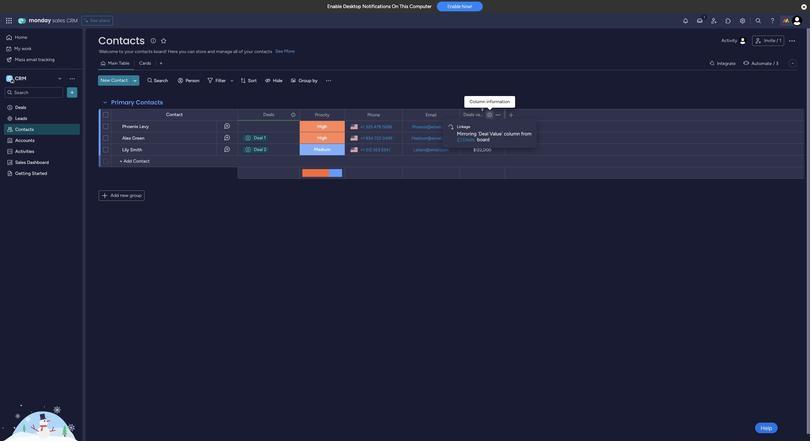 Task type: locate. For each thing, give the bounding box(es) containing it.
options image down information
[[496, 109, 500, 120]]

dapulse close image
[[802, 4, 807, 10]]

1 vertical spatial /
[[773, 61, 775, 66]]

activity
[[722, 38, 737, 43]]

312
[[366, 147, 372, 152]]

main table
[[108, 60, 130, 66]]

+1
[[360, 124, 365, 129], [360, 136, 365, 141], [360, 147, 365, 152]]

value
[[476, 112, 486, 117]]

1 vertical spatial high
[[318, 135, 327, 141]]

3
[[776, 61, 779, 66]]

1 vertical spatial deal
[[254, 147, 263, 152]]

accounts
[[15, 137, 35, 143]]

sort desc image
[[481, 108, 484, 112]]

0 vertical spatial high
[[318, 124, 327, 129]]

/ inside button
[[777, 38, 778, 43]]

high down priority field
[[318, 124, 327, 129]]

2 +1 from the top
[[360, 136, 365, 141]]

contacts up cards
[[135, 49, 153, 54]]

+1 325 478 5698 link
[[358, 123, 392, 131]]

enable
[[327, 4, 342, 9], [448, 4, 461, 9]]

options image
[[69, 89, 75, 96], [290, 109, 295, 120], [496, 109, 500, 120]]

sort
[[248, 78, 257, 83]]

2 horizontal spatial options image
[[496, 109, 500, 120]]

lottie animation element
[[0, 376, 82, 441]]

home
[[15, 35, 27, 40]]

2541
[[381, 147, 390, 152]]

deals inside list box
[[15, 104, 26, 110]]

cards
[[139, 60, 151, 66]]

0 horizontal spatial crm
[[15, 75, 26, 82]]

phoenix levy
[[122, 124, 149, 129]]

deal inside deal 1 element
[[254, 135, 263, 141]]

activities
[[15, 148, 34, 154]]

list box
[[0, 100, 82, 266]]

group
[[130, 193, 142, 198]]

1 vertical spatial +1
[[360, 136, 365, 141]]

deals up 'leads'
[[15, 104, 26, 110]]

1 horizontal spatial enable
[[448, 4, 461, 9]]

1 high from the top
[[318, 124, 327, 129]]

see
[[90, 18, 98, 23], [275, 49, 283, 54]]

your right of
[[244, 49, 253, 54]]

1 horizontal spatial column information image
[[487, 112, 492, 117]]

public dashboard image
[[7, 159, 13, 165]]

deals inside field
[[263, 112, 274, 117]]

0 vertical spatial contact
[[111, 78, 128, 83]]

contacts up to
[[98, 33, 145, 48]]

high up medium
[[318, 135, 327, 141]]

+1 for +1 312 563 2541
[[360, 147, 365, 152]]

crm right sales at left top
[[66, 17, 78, 24]]

your
[[125, 49, 134, 54], [244, 49, 253, 54]]

desktop
[[343, 4, 361, 9]]

+1 left 325
[[360, 124, 365, 129]]

/ right invite
[[777, 38, 778, 43]]

deal left 2
[[254, 147, 263, 152]]

deals up the deal 1
[[263, 112, 274, 117]]

mass
[[15, 57, 25, 62]]

linkage
[[457, 125, 470, 129]]

sort button
[[238, 75, 261, 86]]

722
[[374, 136, 381, 141]]

0 horizontal spatial contact
[[111, 78, 128, 83]]

here
[[168, 49, 178, 54]]

0 horizontal spatial column information image
[[291, 112, 296, 117]]

deal inside deal 2 element
[[254, 147, 263, 152]]

deals value
[[464, 112, 486, 117]]

can
[[188, 49, 195, 54]]

options image right deals field
[[290, 109, 295, 120]]

enable inside enable now! button
[[448, 4, 461, 9]]

help
[[761, 425, 772, 431]]

contacts left see more 'link'
[[254, 49, 272, 54]]

854
[[366, 136, 373, 141]]

1 right invite
[[780, 38, 781, 43]]

and
[[207, 49, 215, 54]]

add new group
[[111, 193, 142, 198]]

enable left desktop
[[327, 4, 342, 9]]

1 horizontal spatial crm
[[66, 17, 78, 24]]

collapse board header image
[[791, 61, 796, 66]]

contact
[[111, 78, 128, 83], [166, 112, 183, 117]]

1 vertical spatial 1
[[264, 135, 266, 141]]

contacts down v2 search image
[[136, 98, 163, 106]]

options image
[[788, 37, 796, 45], [451, 109, 455, 120]]

add new group button
[[99, 191, 145, 201]]

filter
[[216, 78, 226, 83]]

filter button
[[205, 75, 236, 86]]

see left "more"
[[275, 49, 283, 54]]

0 horizontal spatial /
[[773, 61, 775, 66]]

Search field
[[152, 76, 172, 85]]

1 horizontal spatial your
[[244, 49, 253, 54]]

0 horizontal spatial your
[[125, 49, 134, 54]]

all
[[233, 49, 238, 54]]

home button
[[4, 32, 70, 43]]

board
[[477, 137, 490, 143]]

contacts inside list box
[[15, 126, 34, 132]]

2 vertical spatial contacts
[[15, 126, 34, 132]]

main table button
[[98, 58, 134, 69]]

1 horizontal spatial options image
[[290, 109, 295, 120]]

group by
[[299, 78, 318, 83]]

options image for deals value
[[496, 109, 500, 120]]

1 vertical spatial see
[[275, 49, 283, 54]]

0 horizontal spatial options image
[[451, 109, 455, 120]]

2 deal from the top
[[254, 147, 263, 152]]

contacts up accounts
[[15, 126, 34, 132]]

option
[[0, 101, 82, 103]]

hide button
[[263, 75, 286, 86]]

1 horizontal spatial see
[[275, 49, 283, 54]]

2 your from the left
[[244, 49, 253, 54]]

see plans
[[90, 18, 110, 23]]

high for phoenix levy
[[318, 124, 327, 129]]

1 horizontal spatial contact
[[166, 112, 183, 117]]

`deal
[[478, 131, 488, 137]]

your right to
[[125, 49, 134, 54]]

mirroring `deal value` column from
[[457, 131, 532, 137]]

workspace image
[[6, 75, 13, 82]]

autopilot image
[[744, 59, 749, 67]]

smith
[[130, 147, 142, 153]]

3 +1 from the top
[[360, 147, 365, 152]]

getting started
[[15, 170, 47, 176]]

1 vertical spatial options image
[[451, 109, 455, 120]]

0 vertical spatial deal
[[254, 135, 263, 141]]

+1 left 854
[[360, 136, 365, 141]]

madison@email.com
[[412, 136, 451, 141]]

0 vertical spatial see
[[90, 18, 98, 23]]

1 vertical spatial contact
[[166, 112, 183, 117]]

Priority field
[[313, 111, 331, 119]]

hide
[[273, 78, 283, 83]]

phoenix@email.com link
[[411, 124, 452, 129]]

+1 312 563 2541 link
[[358, 146, 390, 154]]

column information image right deals field
[[291, 112, 296, 117]]

0 vertical spatial +1
[[360, 124, 365, 129]]

1 up 2
[[264, 135, 266, 141]]

1
[[780, 38, 781, 43], [264, 135, 266, 141]]

2 vertical spatial +1
[[360, 147, 365, 152]]

green
[[132, 136, 144, 141]]

+1 left 312
[[360, 147, 365, 152]]

high
[[318, 124, 327, 129], [318, 135, 327, 141]]

see inside welcome to your contacts board! here you can store and manage all of your contacts see more
[[275, 49, 283, 54]]

crm right workspace icon
[[15, 75, 26, 82]]

/ for 3
[[773, 61, 775, 66]]

2 high from the top
[[318, 135, 327, 141]]

0 horizontal spatial see
[[90, 18, 98, 23]]

column information image right value
[[487, 112, 492, 117]]

deals inside field
[[464, 112, 475, 117]]

0 vertical spatial 1
[[780, 38, 781, 43]]

getting
[[15, 170, 31, 176]]

+1 for +1 854 722 0499
[[360, 136, 365, 141]]

monday
[[29, 17, 51, 24]]

0 vertical spatial /
[[777, 38, 778, 43]]

on
[[392, 4, 398, 9]]

0 horizontal spatial 1
[[264, 135, 266, 141]]

1 vertical spatial crm
[[15, 75, 26, 82]]

workspace options image
[[69, 75, 75, 82]]

primary contacts
[[111, 98, 163, 106]]

apps image
[[725, 17, 732, 24]]

/ left 3
[[773, 61, 775, 66]]

options image right invite / 1
[[788, 37, 796, 45]]

welcome to your contacts board! here you can store and manage all of your contacts see more
[[99, 49, 295, 54]]

1 horizontal spatial contacts
[[254, 49, 272, 54]]

0 horizontal spatial options image
[[69, 89, 75, 96]]

Contacts field
[[97, 33, 146, 48]]

1 horizontal spatial 1
[[780, 38, 781, 43]]

1 horizontal spatial options image
[[788, 37, 796, 45]]

workspace selection element
[[6, 75, 27, 83]]

enable now!
[[448, 4, 472, 9]]

1 deal from the top
[[254, 135, 263, 141]]

enable left now!
[[448, 4, 461, 9]]

add view image
[[160, 61, 162, 66]]

1 +1 from the top
[[360, 124, 365, 129]]

1 contacts from the left
[[135, 49, 153, 54]]

deals down linkage
[[463, 137, 475, 143]]

1 horizontal spatial /
[[777, 38, 778, 43]]

0 horizontal spatial enable
[[327, 4, 342, 9]]

1 vertical spatial contacts
[[136, 98, 163, 106]]

notifications
[[362, 4, 391, 9]]

options image down workspace options icon
[[69, 89, 75, 96]]

crm inside workspace selection element
[[15, 75, 26, 82]]

my work
[[14, 46, 31, 51]]

priority
[[315, 112, 330, 118]]

by
[[313, 78, 318, 83]]

deal right svg image
[[254, 135, 263, 141]]

see left "plans"
[[90, 18, 98, 23]]

see more link
[[275, 48, 295, 55]]

deals left value
[[464, 112, 475, 117]]

column
[[504, 131, 520, 137]]

Search in workspace field
[[14, 89, 54, 96]]

column information image
[[291, 112, 296, 117], [487, 112, 492, 117]]

options image left the deals value field
[[451, 109, 455, 120]]

table
[[119, 60, 130, 66]]

show board description image
[[149, 38, 157, 44]]

0 vertical spatial options image
[[788, 37, 796, 45]]

email
[[426, 112, 437, 118]]

see inside button
[[90, 18, 98, 23]]

c
[[8, 76, 11, 81]]

cards button
[[134, 58, 156, 69]]

0499
[[382, 136, 392, 141]]

0 horizontal spatial contacts
[[135, 49, 153, 54]]



Task type: vqa. For each thing, say whether or not it's contained in the screenshot.
Task related to To-do
no



Task type: describe. For each thing, give the bounding box(es) containing it.
tracking
[[38, 57, 55, 62]]

1 inside invite / 1 button
[[780, 38, 781, 43]]

of
[[239, 49, 243, 54]]

v2 search image
[[147, 77, 152, 84]]

deal 2 element
[[242, 146, 269, 154]]

welcome
[[99, 49, 118, 54]]

sort asc image
[[481, 108, 484, 112]]

invite members image
[[711, 17, 717, 24]]

1 your from the left
[[125, 49, 134, 54]]

group
[[299, 78, 311, 83]]

value`
[[490, 131, 503, 137]]

563
[[373, 147, 380, 152]]

help button
[[755, 423, 778, 433]]

enable for enable desktop notifications on this computer
[[327, 4, 342, 9]]

phoenix@email.com
[[412, 124, 450, 129]]

inbox image
[[697, 17, 703, 24]]

$70,000
[[474, 136, 491, 141]]

my
[[14, 46, 20, 51]]

2
[[264, 147, 266, 152]]

help image
[[770, 17, 776, 24]]

sales
[[15, 159, 26, 165]]

search everything image
[[755, 17, 762, 24]]

new contact button
[[98, 75, 130, 86]]

dashboard
[[27, 159, 49, 165]]

group by button
[[288, 75, 321, 86]]

deal 1
[[254, 135, 266, 141]]

integrate
[[717, 61, 736, 66]]

Deals field
[[262, 111, 276, 118]]

alex
[[122, 136, 131, 141]]

public board image
[[7, 170, 13, 176]]

high for alex green
[[318, 135, 327, 141]]

phoenix
[[122, 124, 138, 129]]

1 inside deal 1 element
[[264, 135, 266, 141]]

madison@email.com link
[[410, 136, 452, 141]]

mirroring
[[457, 131, 477, 137]]

sales
[[52, 17, 65, 24]]

enable for enable now!
[[448, 4, 461, 9]]

deal 2
[[254, 147, 266, 152]]

+1 854 722 0499
[[360, 136, 392, 141]]

person button
[[175, 75, 203, 86]]

deals link
[[457, 137, 475, 143]]

add to favorites image
[[160, 37, 167, 44]]

contacts inside field
[[136, 98, 163, 106]]

0 vertical spatial contacts
[[98, 33, 145, 48]]

person
[[186, 78, 199, 83]]

+1 312 563 2541
[[360, 147, 390, 152]]

deal for deal 2
[[254, 147, 263, 152]]

contact inside 'button'
[[111, 78, 128, 83]]

alex green
[[122, 136, 144, 141]]

christina overa image
[[792, 16, 803, 26]]

deal for deal 1
[[254, 135, 263, 141]]

5698
[[382, 124, 392, 129]]

lily smith
[[122, 147, 142, 153]]

svg image
[[245, 147, 251, 153]]

sales dashboard
[[15, 159, 49, 165]]

new
[[120, 193, 129, 198]]

list box containing deals
[[0, 100, 82, 266]]

2 contacts from the left
[[254, 49, 272, 54]]

0 vertical spatial crm
[[66, 17, 78, 24]]

you
[[179, 49, 186, 54]]

angle down image
[[133, 78, 137, 83]]

lottie animation image
[[0, 376, 82, 441]]

Deals value field
[[462, 111, 486, 118]]

new
[[101, 78, 110, 83]]

Email field
[[424, 111, 438, 119]]

manage
[[216, 49, 232, 54]]

1 column information image from the left
[[291, 112, 296, 117]]

computer
[[410, 4, 432, 9]]

from
[[521, 131, 532, 137]]

2 column information image from the left
[[487, 112, 492, 117]]

automate / 3
[[752, 61, 779, 66]]

monday sales crm
[[29, 17, 78, 24]]

+1 325 478 5698
[[360, 124, 392, 129]]

deal 1 element
[[242, 134, 269, 142]]

+1 854 722 0499 link
[[358, 134, 392, 142]]

+ Add Contact text field
[[115, 158, 235, 165]]

emails settings image
[[739, 17, 746, 24]]

/ for 1
[[777, 38, 778, 43]]

column information
[[470, 99, 510, 104]]

new contact
[[101, 78, 128, 83]]

leilani@email.com link
[[412, 147, 450, 152]]

see plans button
[[82, 16, 113, 26]]

invite / 1
[[764, 38, 781, 43]]

325
[[366, 124, 373, 129]]

arrow down image
[[228, 77, 236, 84]]

information
[[487, 99, 510, 104]]

enable now! button
[[437, 2, 483, 11]]

column
[[470, 99, 485, 104]]

board!
[[154, 49, 167, 54]]

notifications image
[[683, 17, 689, 24]]

activity button
[[719, 36, 750, 46]]

menu image
[[325, 77, 332, 84]]

store
[[196, 49, 206, 54]]

svg image
[[245, 135, 251, 141]]

invite
[[764, 38, 776, 43]]

Phone field
[[366, 111, 382, 119]]

+1 for +1 325 478 5698
[[360, 124, 365, 129]]

Primary Contacts field
[[110, 98, 165, 107]]

more
[[284, 49, 295, 54]]

options image for deals
[[290, 109, 295, 120]]

select product image
[[6, 17, 12, 24]]

main
[[108, 60, 118, 66]]

email
[[26, 57, 37, 62]]

leilani@email.com
[[414, 147, 449, 152]]

add
[[111, 193, 119, 198]]

$122,000
[[474, 147, 491, 152]]

lily
[[122, 147, 129, 153]]

mass email tracking
[[15, 57, 55, 62]]

automate
[[752, 61, 772, 66]]

leads
[[15, 115, 27, 121]]

work
[[22, 46, 31, 51]]

to
[[119, 49, 123, 54]]

1 image
[[702, 13, 707, 21]]

dapulse integrations image
[[710, 61, 715, 66]]



